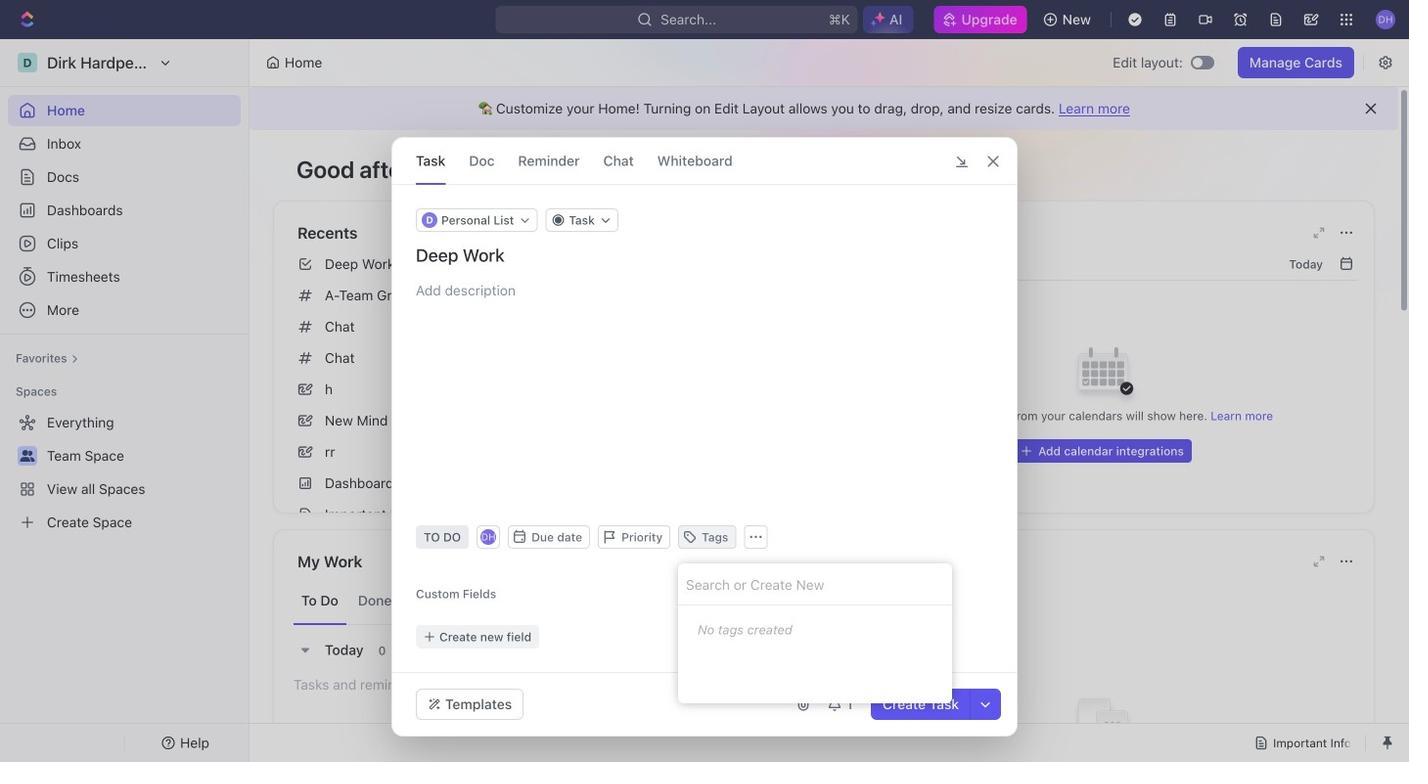 Task type: describe. For each thing, give the bounding box(es) containing it.
Search or Create New text field
[[678, 564, 952, 606]]



Task type: vqa. For each thing, say whether or not it's contained in the screenshot.
alert on the top of the page
yes



Task type: locate. For each thing, give the bounding box(es) containing it.
tree inside sidebar navigation
[[8, 407, 241, 538]]

alert
[[250, 87, 1399, 130]]

tab list
[[294, 577, 796, 625]]

Task Name text field
[[416, 244, 997, 267]]

sidebar navigation
[[0, 39, 250, 762]]

dialog
[[391, 137, 1018, 737]]

tree
[[8, 407, 241, 538]]



